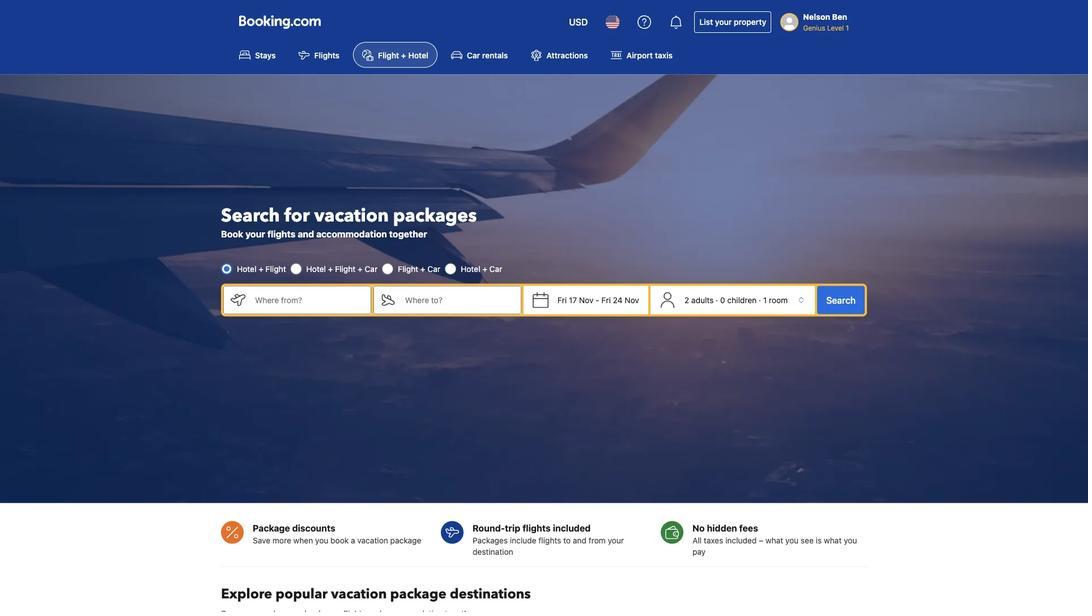 Task type: vqa. For each thing, say whether or not it's contained in the screenshot.
what to the right
yes



Task type: locate. For each thing, give the bounding box(es) containing it.
0 vertical spatial flights
[[267, 228, 296, 239]]

1 horizontal spatial what
[[824, 536, 842, 545]]

· right 'children'
[[759, 295, 761, 305]]

2 fri from the left
[[602, 295, 611, 305]]

1 left room
[[764, 295, 767, 305]]

0 vertical spatial and
[[298, 228, 314, 239]]

level
[[828, 24, 844, 32]]

flights left to
[[539, 536, 561, 545]]

and down for
[[298, 228, 314, 239]]

1 horizontal spatial included
[[726, 536, 757, 545]]

+ for flight + hotel
[[401, 50, 406, 60]]

when
[[293, 536, 313, 545]]

2 package from the top
[[390, 585, 447, 604]]

0 horizontal spatial search
[[221, 203, 280, 228]]

hidden
[[707, 523, 737, 533]]

flights inside search for vacation packages book your flights and accommodation together
[[267, 228, 296, 239]]

0 horizontal spatial and
[[298, 228, 314, 239]]

you right is
[[844, 536, 857, 545]]

0 vertical spatial your
[[715, 17, 732, 27]]

1 vertical spatial your
[[246, 228, 265, 239]]

1 horizontal spatial you
[[786, 536, 799, 545]]

vacation for package
[[331, 585, 387, 604]]

pay
[[693, 547, 706, 556]]

flights
[[267, 228, 296, 239], [523, 523, 551, 533], [539, 536, 561, 545]]

1 fri from the left
[[558, 295, 567, 305]]

flights for trip
[[539, 536, 561, 545]]

0
[[721, 295, 725, 305]]

0 vertical spatial 1
[[846, 24, 849, 32]]

17
[[569, 295, 577, 305]]

what right is
[[824, 536, 842, 545]]

hotel
[[408, 50, 429, 60], [237, 264, 257, 273], [307, 264, 326, 273], [461, 264, 480, 273]]

0 horizontal spatial nov
[[579, 295, 594, 305]]

1 vertical spatial 1
[[764, 295, 767, 305]]

·
[[716, 295, 718, 305], [759, 295, 761, 305]]

+ for hotel + flight + car
[[328, 264, 333, 273]]

0 vertical spatial package
[[390, 536, 421, 545]]

taxis
[[655, 50, 673, 60]]

search
[[221, 203, 280, 228], [827, 295, 856, 305]]

flight
[[378, 50, 399, 60], [266, 264, 286, 273], [335, 264, 356, 273], [398, 264, 418, 273]]

flights up include
[[523, 523, 551, 533]]

booking.com online hotel reservations image
[[239, 15, 321, 29]]

Where from? field
[[246, 286, 371, 314]]

you left see
[[786, 536, 799, 545]]

search inside button
[[827, 295, 856, 305]]

2 horizontal spatial you
[[844, 536, 857, 545]]

nov
[[579, 295, 594, 305], [625, 295, 639, 305]]

included
[[553, 523, 591, 533], [726, 536, 757, 545]]

2 vertical spatial your
[[608, 536, 624, 545]]

hotel + flight + car
[[307, 264, 378, 273]]

2 what from the left
[[824, 536, 842, 545]]

nov left -
[[579, 295, 594, 305]]

room
[[769, 295, 788, 305]]

–
[[759, 536, 764, 545]]

1 inside nelson ben genius level 1
[[846, 24, 849, 32]]

vacation
[[314, 203, 389, 228], [357, 536, 388, 545], [331, 585, 387, 604]]

airport taxis
[[627, 50, 673, 60]]

your right list
[[715, 17, 732, 27]]

hotel for hotel + car
[[461, 264, 480, 273]]

fri left 17
[[558, 295, 567, 305]]

all
[[693, 536, 702, 545]]

round-
[[473, 523, 505, 533]]

round-trip flights included packages include flights to and from your destination
[[473, 523, 624, 556]]

search for vacation packages book your flights and accommodation together
[[221, 203, 477, 239]]

for
[[285, 203, 310, 228]]

your right from
[[608, 536, 624, 545]]

save
[[253, 536, 270, 545]]

from
[[589, 536, 606, 545]]

0 horizontal spatial you
[[315, 536, 328, 545]]

1 horizontal spatial nov
[[625, 295, 639, 305]]

vacation up accommodation
[[314, 203, 389, 228]]

2 vertical spatial flights
[[539, 536, 561, 545]]

1 vertical spatial package
[[390, 585, 447, 604]]

packages
[[473, 536, 508, 545]]

0 vertical spatial included
[[553, 523, 591, 533]]

taxes
[[704, 536, 724, 545]]

0 horizontal spatial 1
[[764, 295, 767, 305]]

a
[[351, 536, 355, 545]]

your
[[715, 17, 732, 27], [246, 228, 265, 239], [608, 536, 624, 545]]

search inside search for vacation packages book your flights and accommodation together
[[221, 203, 280, 228]]

car rentals
[[467, 50, 508, 60]]

more
[[273, 536, 291, 545]]

you down 'discounts'
[[315, 536, 328, 545]]

car
[[467, 50, 480, 60], [365, 264, 378, 273], [428, 264, 441, 273], [490, 264, 503, 273]]

rentals
[[482, 50, 508, 60]]

+
[[401, 50, 406, 60], [259, 264, 264, 273], [328, 264, 333, 273], [358, 264, 363, 273], [421, 264, 426, 273], [483, 264, 488, 273]]

2 vertical spatial vacation
[[331, 585, 387, 604]]

nov right '24'
[[625, 295, 639, 305]]

and
[[298, 228, 314, 239], [573, 536, 587, 545]]

1 vertical spatial flights
[[523, 523, 551, 533]]

car rentals link
[[442, 42, 517, 68]]

fri
[[558, 295, 567, 305], [602, 295, 611, 305]]

hotel for hotel + flight
[[237, 264, 257, 273]]

0 vertical spatial search
[[221, 203, 280, 228]]

-
[[596, 295, 600, 305]]

package
[[390, 536, 421, 545], [390, 585, 447, 604]]

fri 17 nov - fri 24 nov
[[558, 295, 639, 305]]

fees
[[740, 523, 759, 533]]

1 horizontal spatial ·
[[759, 295, 761, 305]]

1 horizontal spatial your
[[608, 536, 624, 545]]

1 vertical spatial and
[[573, 536, 587, 545]]

packages
[[393, 203, 477, 228]]

0 horizontal spatial included
[[553, 523, 591, 533]]

genius
[[804, 24, 826, 32]]

nelson
[[804, 12, 831, 22]]

you
[[315, 536, 328, 545], [786, 536, 799, 545], [844, 536, 857, 545]]

usd button
[[562, 9, 595, 36]]

1 vertical spatial included
[[726, 536, 757, 545]]

and inside the round-trip flights included packages include flights to and from your destination
[[573, 536, 587, 545]]

1 horizontal spatial search
[[827, 295, 856, 305]]

· left 0
[[716, 295, 718, 305]]

1 you from the left
[[315, 536, 328, 545]]

what right "–"
[[766, 536, 784, 545]]

1 package from the top
[[390, 536, 421, 545]]

included up to
[[553, 523, 591, 533]]

1 vertical spatial vacation
[[357, 536, 388, 545]]

1 vertical spatial search
[[827, 295, 856, 305]]

what
[[766, 536, 784, 545], [824, 536, 842, 545]]

vacation right a
[[357, 536, 388, 545]]

no
[[693, 523, 705, 533]]

search button
[[818, 286, 865, 314]]

24
[[613, 295, 623, 305]]

search for search for vacation packages book your flights and accommodation together
[[221, 203, 280, 228]]

0 horizontal spatial ·
[[716, 295, 718, 305]]

0 horizontal spatial your
[[246, 228, 265, 239]]

0 horizontal spatial what
[[766, 536, 784, 545]]

vacation down a
[[331, 585, 387, 604]]

package
[[253, 523, 290, 533]]

1 right level
[[846, 24, 849, 32]]

0 horizontal spatial fri
[[558, 295, 567, 305]]

2 horizontal spatial your
[[715, 17, 732, 27]]

destination
[[473, 547, 513, 556]]

vacation inside search for vacation packages book your flights and accommodation together
[[314, 203, 389, 228]]

1 horizontal spatial and
[[573, 536, 587, 545]]

1
[[846, 24, 849, 32], [764, 295, 767, 305]]

included down fees
[[726, 536, 757, 545]]

1 horizontal spatial fri
[[602, 295, 611, 305]]

and right to
[[573, 536, 587, 545]]

explore
[[221, 585, 272, 604]]

adults
[[692, 295, 714, 305]]

fri right -
[[602, 295, 611, 305]]

your right book
[[246, 228, 265, 239]]

1 horizontal spatial 1
[[846, 24, 849, 32]]

flights down for
[[267, 228, 296, 239]]

2 adults · 0 children · 1 room
[[685, 295, 788, 305]]

0 vertical spatial vacation
[[314, 203, 389, 228]]



Task type: describe. For each thing, give the bounding box(es) containing it.
ben
[[833, 12, 848, 22]]

destinations
[[450, 585, 531, 604]]

include
[[510, 536, 537, 545]]

2 you from the left
[[786, 536, 799, 545]]

3 you from the left
[[844, 536, 857, 545]]

book
[[331, 536, 349, 545]]

book
[[221, 228, 243, 239]]

discounts
[[292, 523, 336, 533]]

flight + car
[[398, 264, 441, 273]]

explore popular vacation package destinations
[[221, 585, 531, 604]]

+ for hotel + car
[[483, 264, 488, 273]]

accommodation
[[316, 228, 387, 239]]

usd
[[569, 17, 588, 27]]

children
[[728, 295, 757, 305]]

flights
[[314, 50, 340, 60]]

flight + hotel link
[[353, 42, 438, 68]]

hotel for hotel + flight + car
[[307, 264, 326, 273]]

stays
[[255, 50, 276, 60]]

your inside the round-trip flights included packages include flights to and from your destination
[[608, 536, 624, 545]]

attractions
[[547, 50, 588, 60]]

property
[[734, 17, 767, 27]]

list
[[700, 17, 713, 27]]

and inside search for vacation packages book your flights and accommodation together
[[298, 228, 314, 239]]

Where to? field
[[396, 286, 521, 314]]

package discounts save more when you book a vacation package
[[253, 523, 421, 545]]

vacation for packages
[[314, 203, 389, 228]]

airport taxis link
[[602, 42, 682, 68]]

search for search
[[827, 295, 856, 305]]

vacation inside package discounts save more when you book a vacation package
[[357, 536, 388, 545]]

flight + hotel
[[378, 50, 429, 60]]

1 · from the left
[[716, 295, 718, 305]]

attractions link
[[522, 42, 597, 68]]

to
[[564, 536, 571, 545]]

airport
[[627, 50, 653, 60]]

+ for hotel + flight
[[259, 264, 264, 273]]

together
[[389, 228, 427, 239]]

is
[[816, 536, 822, 545]]

no hidden fees all taxes included – what you see is what you pay
[[693, 523, 857, 556]]

1 nov from the left
[[579, 295, 594, 305]]

2
[[685, 295, 690, 305]]

flights link
[[289, 42, 349, 68]]

+ for flight + car
[[421, 264, 426, 273]]

trip
[[505, 523, 521, 533]]

your inside 'link'
[[715, 17, 732, 27]]

hotel + flight
[[237, 264, 286, 273]]

1 what from the left
[[766, 536, 784, 545]]

2 · from the left
[[759, 295, 761, 305]]

list your property link
[[695, 11, 772, 33]]

stays link
[[230, 42, 285, 68]]

popular
[[276, 585, 328, 604]]

included inside the no hidden fees all taxes included – what you see is what you pay
[[726, 536, 757, 545]]

package inside package discounts save more when you book a vacation package
[[390, 536, 421, 545]]

see
[[801, 536, 814, 545]]

your inside search for vacation packages book your flights and accommodation together
[[246, 228, 265, 239]]

list your property
[[700, 17, 767, 27]]

nelson ben genius level 1
[[804, 12, 849, 32]]

2 nov from the left
[[625, 295, 639, 305]]

included inside the round-trip flights included packages include flights to and from your destination
[[553, 523, 591, 533]]

flights for for
[[267, 228, 296, 239]]

hotel + car
[[461, 264, 503, 273]]

you inside package discounts save more when you book a vacation package
[[315, 536, 328, 545]]



